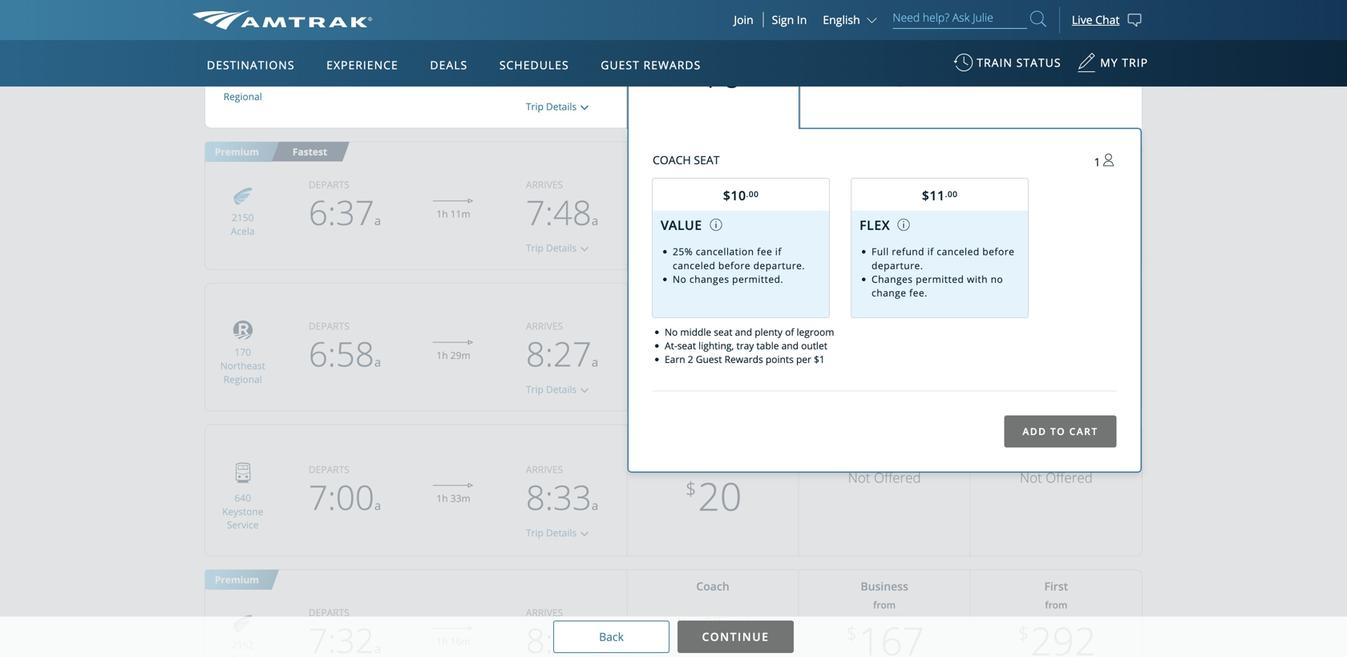 Task type: describe. For each thing, give the bounding box(es) containing it.
sign in button
[[772, 12, 807, 27]]

a for 8:27
[[592, 354, 599, 371]]

rewards inside the no middle seat and plenty of legroom at-seat lighting, tray table and outlet earn 2 guest rewards points per $1
[[725, 353, 764, 366]]

0 horizontal spatial seat
[[678, 339, 696, 353]]

1 premium from the top
[[215, 145, 259, 159]]

trip
[[526, 100, 544, 113]]

1h for 1h 11m
[[437, 207, 448, 221]]

refund
[[892, 245, 925, 259]]

continue
[[702, 630, 770, 645]]

earn
[[665, 353, 686, 366]]

lowest
[[210, 4, 244, 17]]

12:11
[[299, 48, 384, 94]]

sign
[[772, 12, 794, 27]]

if inside full refund if canceled before departure. changes permitted with no change fee.
[[928, 245, 935, 259]]

keystone service link
[[222, 505, 264, 532]]

value
[[661, 217, 706, 234]]

6:58 a
[[309, 331, 381, 377]]

1h 29m
[[437, 349, 471, 362]]

2 premium from the top
[[215, 574, 259, 587]]

$1
[[814, 353, 825, 366]]

my trip button
[[1078, 47, 1149, 87]]

status
[[1017, 55, 1062, 70]]

8:33 a
[[526, 474, 599, 521]]

lowest fare
[[210, 4, 268, 17]]

change
[[872, 287, 907, 300]]

guest rewards
[[601, 57, 702, 73]]

deals button
[[424, 43, 474, 87]]

Please enter your search item search field
[[893, 8, 1028, 29]]

a for 8:33
[[592, 498, 599, 514]]

12:11 a
[[299, 48, 391, 94]]

66 northeast regional
[[220, 63, 265, 103]]

1h for 1h 16m
[[437, 636, 448, 649]]

1h for 1h 46m
[[437, 66, 448, 79]]

8:33
[[526, 474, 592, 521]]

29m
[[451, 349, 471, 362]]

$11 .00
[[922, 187, 958, 204]]

deals
[[430, 57, 468, 73]]

per
[[797, 353, 812, 366]]

to
[[1051, 425, 1066, 438]]

1:57 a
[[526, 48, 599, 94]]

departure. inside 25% cancellation fee if canceled before departure. no changes permitted.
[[754, 259, 806, 272]]

.00 for $10
[[747, 189, 759, 200]]

departure. inside full refund if canceled before departure. changes permitted with no change fee.
[[872, 259, 924, 272]]

schedules
[[500, 57, 569, 73]]

guest rewards button
[[595, 43, 708, 87]]

regional for 66
[[224, 90, 262, 103]]

schedules link
[[493, 40, 576, 87]]

$10
[[723, 187, 747, 204]]

if inside 25% cancellation fee if canceled before departure. no changes permitted.
[[776, 245, 782, 259]]

my trip
[[1101, 55, 1149, 70]]

fee.
[[910, 287, 928, 300]]

a for 7:48
[[592, 213, 599, 229]]

1h 46m
[[437, 66, 471, 79]]

1:57
[[526, 48, 592, 94]]

experience button
[[320, 43, 405, 87]]

experience
[[327, 57, 399, 73]]

coach seat
[[653, 153, 720, 168]]

a for 6:37
[[375, 213, 381, 229]]

fare
[[247, 4, 268, 17]]

1
[[1095, 155, 1101, 170]]

train status
[[977, 55, 1062, 70]]

tray
[[737, 339, 754, 353]]

a for 7:00
[[375, 498, 381, 514]]

add to cart button
[[1005, 416, 1117, 448]]

continue button
[[678, 622, 794, 654]]

$11
[[922, 187, 946, 204]]

train status link
[[954, 47, 1062, 87]]

table
[[757, 339, 779, 353]]

fare family info image
[[706, 219, 722, 231]]

640 keystone service
[[222, 492, 264, 532]]

plenty
[[755, 326, 783, 339]]

guest inside popup button
[[601, 57, 640, 73]]

25% cancellation fee if canceled before departure. no changes permitted.
[[673, 245, 806, 286]]

train
[[977, 55, 1013, 70]]

seat
[[694, 153, 720, 168]]

11m
[[451, 207, 471, 221]]

keystone service train icon image
[[227, 458, 259, 490]]

fare family info image
[[894, 219, 910, 231]]

1 horizontal spatial seat
[[714, 326, 733, 339]]

permitted.
[[733, 273, 784, 286]]

full
[[872, 245, 890, 259]]

2150 acela
[[231, 211, 255, 238]]

search icon image
[[1031, 8, 1047, 30]]

permitted
[[916, 273, 965, 286]]

7:00 a
[[309, 474, 381, 521]]

in
[[797, 12, 807, 27]]

points
[[766, 353, 794, 366]]

at-
[[665, 339, 678, 353]]

46m
[[451, 66, 471, 79]]

fee
[[758, 245, 773, 259]]

back
[[599, 630, 624, 645]]

northeast regional link for 66
[[220, 76, 265, 103]]

northeast for 66
[[220, 76, 265, 89]]

rewards inside popup button
[[644, 57, 702, 73]]

0 horizontal spatial and
[[736, 326, 753, 339]]

no middle seat and plenty of legroom at-seat lighting, tray table and outlet earn 2 guest rewards points per $1
[[665, 326, 835, 366]]

regions map image
[[252, 134, 637, 359]]

amtrak image
[[193, 10, 372, 30]]

no inside 25% cancellation fee if canceled before departure. no changes permitted.
[[673, 273, 687, 286]]

6:37 a
[[309, 190, 381, 236]]



Task type: locate. For each thing, give the bounding box(es) containing it.
.00 for $11
[[946, 189, 958, 200]]

no
[[991, 273, 1004, 286]]

a inside 6:58 a
[[375, 354, 381, 371]]

1 horizontal spatial rewards
[[725, 353, 764, 366]]

premium
[[215, 145, 259, 159], [215, 574, 259, 587]]

acela
[[231, 225, 255, 238]]

a for 1:57
[[592, 71, 599, 88]]

guest right 1:57 a at the left of the page
[[601, 57, 640, 73]]

northeast regional link down 66
[[220, 76, 265, 103]]

outlet
[[802, 339, 828, 353]]

join button
[[725, 12, 764, 27]]

33m
[[451, 492, 471, 506]]

1 vertical spatial rewards
[[725, 353, 764, 366]]

application
[[252, 134, 637, 359]]

my
[[1101, 55, 1119, 70]]

if right refund on the top right
[[928, 245, 935, 259]]

northeast regional link down 170
[[220, 359, 265, 386]]

acela train icon image up 2152
[[227, 611, 259, 637]]

before inside full refund if canceled before departure. changes permitted with no change fee.
[[983, 245, 1015, 259]]

and down of
[[782, 339, 799, 353]]

a inside 7:48 a
[[592, 213, 599, 229]]

regional inside 170 northeast regional
[[224, 373, 262, 386]]

with
[[968, 273, 988, 286]]

canceled down 25%
[[673, 259, 716, 272]]

regional down 170
[[224, 373, 262, 386]]

regional for 170
[[224, 373, 262, 386]]

no up at-
[[665, 326, 678, 339]]

.00 inside the $10 .00
[[747, 189, 759, 200]]

0 vertical spatial northeast regional train icon image
[[227, 34, 259, 61]]

0 vertical spatial premium
[[215, 145, 259, 159]]

.00 up full refund if canceled before departure. changes permitted with no change fee.
[[946, 189, 958, 200]]

0 horizontal spatial rewards
[[644, 57, 702, 73]]

a inside the '7:00 a'
[[375, 498, 381, 514]]

1 northeast from the top
[[220, 76, 265, 89]]

acela train icon image
[[227, 182, 259, 209], [227, 611, 259, 637]]

full refund if canceled before departure. changes permitted with no change fee.
[[872, 245, 1015, 300]]

northeast down 170
[[220, 359, 265, 373]]

0 horizontal spatial if
[[776, 245, 782, 259]]

live chat button
[[1060, 0, 1155, 40]]

1 horizontal spatial and
[[782, 339, 799, 353]]

640
[[235, 492, 251, 505]]

changes
[[690, 273, 730, 286]]

northeast regional train icon image
[[227, 34, 259, 61], [227, 317, 259, 344]]

1 vertical spatial northeast regional train icon image
[[227, 317, 259, 344]]

1 vertical spatial northeast regional link
[[220, 359, 265, 386]]

northeast regional train icon image for 66
[[227, 34, 259, 61]]

1 vertical spatial regional
[[224, 373, 262, 386]]

0 vertical spatial northeast regional link
[[220, 76, 265, 103]]

select image
[[577, 100, 593, 116]]

a inside 1:57 a
[[592, 71, 599, 88]]

1h left 16m
[[437, 636, 448, 649]]

before inside 25% cancellation fee if canceled before departure. no changes permitted.
[[719, 259, 751, 272]]

seat up 2
[[678, 339, 696, 353]]

acela train icon image up 2150
[[227, 182, 259, 209]]

2 .00 from the left
[[946, 189, 958, 200]]

1h 11m
[[437, 207, 471, 221]]

details
[[546, 100, 577, 113]]

no
[[673, 273, 687, 286], [665, 326, 678, 339]]

northeast regional train icon image for 170
[[227, 317, 259, 344]]

.00 up fee
[[747, 189, 759, 200]]

2 acela train icon image from the top
[[227, 611, 259, 637]]

7:00
[[309, 474, 375, 521]]

6:37
[[309, 190, 375, 236]]

a inside 6:37 a
[[375, 213, 381, 229]]

live
[[1073, 12, 1093, 27]]

1 horizontal spatial if
[[928, 245, 935, 259]]

0 horizontal spatial .00
[[747, 189, 759, 200]]

acela train icon image for 2150
[[227, 182, 259, 209]]

coach
[[653, 153, 691, 168]]

departure. up the changes at the top right of the page
[[872, 259, 924, 272]]

1 vertical spatial premium
[[215, 574, 259, 587]]

1 northeast regional link from the top
[[220, 76, 265, 103]]

service
[[227, 519, 259, 532]]

1 horizontal spatial departure.
[[872, 259, 924, 272]]

2
[[688, 353, 694, 366]]

0 horizontal spatial canceled
[[673, 259, 716, 272]]

regional down 66
[[224, 90, 262, 103]]

back button
[[554, 622, 670, 654]]

banner containing join
[[0, 0, 1348, 371]]

1h 16m
[[437, 636, 471, 649]]

1 horizontal spatial .00
[[946, 189, 958, 200]]

live chat
[[1073, 12, 1120, 27]]

a inside 12:11 a
[[384, 71, 391, 88]]

regional inside 66 northeast regional
[[224, 90, 262, 103]]

trip
[[1123, 55, 1149, 70]]

northeast regional link for 170
[[220, 359, 265, 386]]

1 horizontal spatial canceled
[[937, 245, 980, 259]]

0 horizontal spatial before
[[719, 259, 751, 272]]

no down 25%
[[673, 273, 687, 286]]

66
[[237, 63, 248, 76]]

and
[[736, 326, 753, 339], [782, 339, 799, 353]]

2150
[[232, 211, 254, 224]]

1 vertical spatial no
[[665, 326, 678, 339]]

cart
[[1070, 425, 1099, 438]]

of
[[786, 326, 795, 339]]

before up no
[[983, 245, 1015, 259]]

0 vertical spatial acela train icon image
[[227, 182, 259, 209]]

1h for 1h 33m
[[437, 492, 448, 506]]

join
[[734, 12, 754, 27]]

no inside the no middle seat and plenty of legroom at-seat lighting, tray table and outlet earn 2 guest rewards points per $1
[[665, 326, 678, 339]]

legroom
[[797, 326, 835, 339]]

8:27
[[526, 331, 592, 377]]

7:48
[[526, 190, 592, 236]]

2 northeast from the top
[[220, 359, 265, 373]]

8:27 a
[[526, 331, 599, 377]]

0 horizontal spatial guest
[[601, 57, 640, 73]]

0 horizontal spatial departure.
[[754, 259, 806, 272]]

1 northeast regional train icon image from the top
[[227, 34, 259, 61]]

destinations
[[207, 57, 295, 73]]

0 vertical spatial guest
[[601, 57, 640, 73]]

1 horizontal spatial guest
[[696, 353, 723, 366]]

banner
[[0, 0, 1348, 371]]

northeast regional train icon image up 170
[[227, 317, 259, 344]]

4 1h from the top
[[437, 492, 448, 506]]

1h left 46m
[[437, 66, 448, 79]]

2 departure. from the left
[[872, 259, 924, 272]]

5 1h from the top
[[437, 636, 448, 649]]

add to cart
[[1023, 425, 1099, 438]]

a inside 8:33 a
[[592, 498, 599, 514]]

guest down lighting,
[[696, 353, 723, 366]]

2 regional from the top
[[224, 373, 262, 386]]

canceled inside full refund if canceled before departure. changes permitted with no change fee.
[[937, 245, 980, 259]]

1h left 33m at left
[[437, 492, 448, 506]]

northeast
[[220, 76, 265, 89], [220, 359, 265, 373]]

1 vertical spatial guest
[[696, 353, 723, 366]]

1h left 11m
[[437, 207, 448, 221]]

a inside 8:27 a
[[592, 354, 599, 371]]

0 vertical spatial northeast
[[220, 76, 265, 89]]

northeast down 66
[[220, 76, 265, 89]]

1 horizontal spatial before
[[983, 245, 1015, 259]]

2 northeast regional train icon image from the top
[[227, 317, 259, 344]]

cancellation
[[696, 245, 755, 259]]

destinations button
[[201, 43, 301, 87]]

seat
[[714, 326, 733, 339], [678, 339, 696, 353]]

.00
[[747, 189, 759, 200], [946, 189, 958, 200]]

acela link
[[231, 225, 255, 238]]

2 northeast regional link from the top
[[220, 359, 265, 386]]

lighting,
[[699, 339, 734, 353]]

1 if from the left
[[776, 245, 782, 259]]

guest inside the no middle seat and plenty of legroom at-seat lighting, tray table and outlet earn 2 guest rewards points per $1
[[696, 353, 723, 366]]

regional
[[224, 90, 262, 103], [224, 373, 262, 386]]

2 if from the left
[[928, 245, 935, 259]]

seat up lighting,
[[714, 326, 733, 339]]

1 departure. from the left
[[754, 259, 806, 272]]

before down 'cancellation'
[[719, 259, 751, 272]]

$10 .00
[[723, 187, 759, 204]]

canceled up permitted
[[937, 245, 980, 259]]

16m
[[451, 636, 471, 649]]

1h left 29m
[[437, 349, 448, 362]]

acela train icon image for 2152
[[227, 611, 259, 637]]

1 regional from the top
[[224, 90, 262, 103]]

canceled
[[937, 245, 980, 259], [673, 259, 716, 272]]

170
[[235, 346, 251, 359]]

guest
[[601, 57, 640, 73], [696, 353, 723, 366]]

canceled inside 25% cancellation fee if canceled before departure. no changes permitted.
[[673, 259, 716, 272]]

premium down service on the left bottom
[[215, 574, 259, 587]]

flex
[[860, 217, 894, 234]]

1 vertical spatial northeast
[[220, 359, 265, 373]]

if right fee
[[776, 245, 782, 259]]

1h 33m
[[437, 492, 471, 506]]

0 vertical spatial rewards
[[644, 57, 702, 73]]

1 .00 from the left
[[747, 189, 759, 200]]

and up tray
[[736, 326, 753, 339]]

if
[[776, 245, 782, 259], [928, 245, 935, 259]]

a for 12:11
[[384, 71, 391, 88]]

1 1h from the top
[[437, 66, 448, 79]]

sign in
[[772, 12, 807, 27]]

1 vertical spatial acela train icon image
[[227, 611, 259, 637]]

english button
[[823, 12, 881, 27]]

170 northeast regional
[[220, 346, 265, 386]]

0 vertical spatial no
[[673, 273, 687, 286]]

departure. down fee
[[754, 259, 806, 272]]

1 acela train icon image from the top
[[227, 182, 259, 209]]

northeast regional link
[[220, 76, 265, 103], [220, 359, 265, 386]]

0 vertical spatial regional
[[224, 90, 262, 103]]

2152
[[232, 639, 254, 653]]

7:48 a
[[526, 190, 599, 236]]

3 1h from the top
[[437, 349, 448, 362]]

1h for 1h 29m
[[437, 349, 448, 362]]

a for 6:58
[[375, 354, 381, 371]]

premium up 2150
[[215, 145, 259, 159]]

northeast regional train icon image up 66
[[227, 34, 259, 61]]

2 1h from the top
[[437, 207, 448, 221]]

.00 inside $11 .00
[[946, 189, 958, 200]]

northeast for 170
[[220, 359, 265, 373]]

a
[[384, 71, 391, 88], [592, 71, 599, 88], [375, 213, 381, 229], [592, 213, 599, 229], [375, 354, 381, 371], [592, 354, 599, 371], [375, 498, 381, 514], [592, 498, 599, 514], [375, 641, 381, 657], [592, 641, 599, 657]]



Task type: vqa. For each thing, say whether or not it's contained in the screenshot.
first 1h from the bottom
yes



